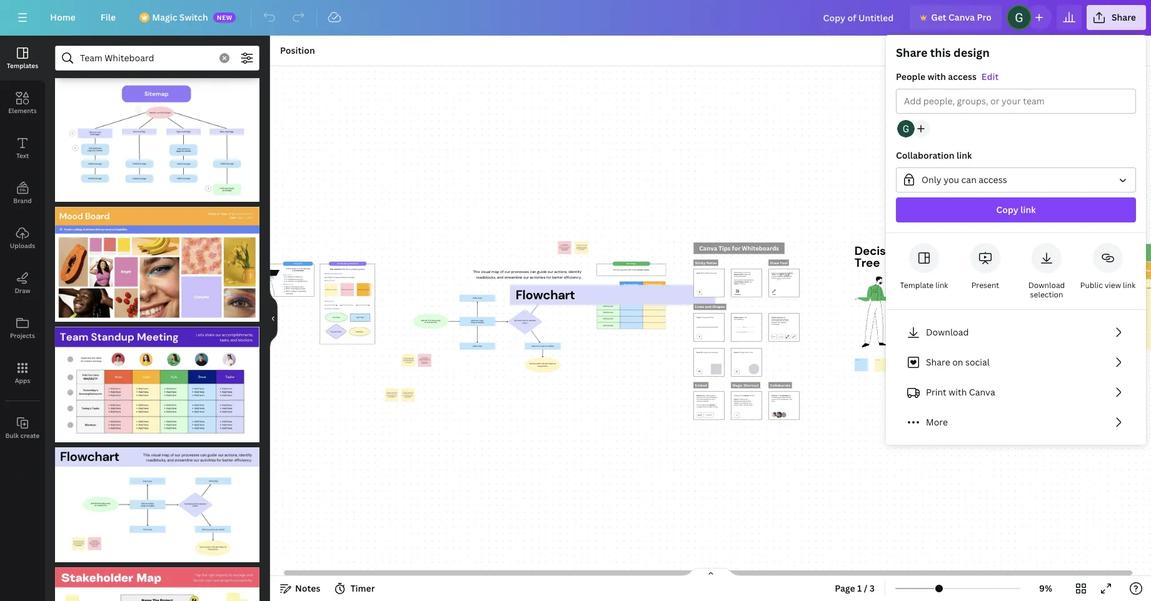 Task type: locate. For each thing, give the bounding box(es) containing it.
with down the share this design
[[928, 71, 946, 83]]

1 vertical spatial action
[[624, 283, 632, 287]]

list
[[896, 320, 1136, 435]]

share inside group
[[896, 45, 928, 60]]

1 vertical spatial click
[[771, 316, 775, 318]]

of right flow
[[292, 269, 293, 272]]

numbered
[[349, 268, 358, 270]]

magic for magic shortcut
[[732, 383, 743, 388]]

1 vertical spatial session
[[620, 269, 627, 271]]

1 vertical spatial click
[[739, 316, 742, 318]]

a inside when to use: before starting a project when revisiting processes when scaling or expanding workflows
[[297, 286, 298, 288]]

1 horizontal spatial click
[[743, 272, 746, 274]]

1 horizontal spatial onto
[[703, 397, 706, 398]]

magic
[[152, 11, 177, 23], [732, 383, 743, 388]]

lines up "l"
[[695, 304, 704, 309]]

on right the eraser
[[781, 277, 783, 279]]

map right .
[[306, 267, 310, 270]]

click inside click the "+" to add people to the whiteboard. share the link so you can all collaborate in real time!
[[771, 395, 775, 397]]

processes down "project" at the top of the page
[[298, 288, 305, 290]]

text
[[745, 327, 746, 328], [740, 332, 742, 333]]

page
[[835, 583, 855, 595]]

paste
[[705, 398, 708, 400]]

in right embeds
[[715, 404, 716, 406]]

add ideas from turn them into
[[602, 291, 637, 293]]

shapes up lines.
[[712, 304, 725, 309]]

into right them
[[634, 291, 637, 293]]

decision
[[854, 243, 903, 258]]

person
[[653, 283, 662, 287]]

1 vertical spatial get
[[330, 268, 333, 270]]

"/"
[[738, 398, 740, 400]]

press left "s"
[[696, 272, 700, 274]]

1 vertical spatial apps
[[699, 406, 702, 408]]

streamline down get started with the numbered guides. end the session with some action items.
[[504, 275, 522, 280]]

text up drag the text along the line
[[745, 327, 746, 328]]

0 horizontal spatial magic
[[152, 11, 177, 23]]

1 vertical spatial turn
[[626, 291, 629, 293]]

stakeholder map team whiteboard in green yellow purple trendy stickers style group
[[55, 560, 260, 602]]

lines left & on the top
[[734, 281, 737, 283]]

1 horizontal spatial get
[[931, 11, 947, 23]]

1 vertical spatial magic
[[732, 383, 743, 388]]

on left social
[[952, 356, 963, 368]]

streamline inside whiteboard elements why use it: to identify roadblocks to streamline activities to improve overall efficiency
[[288, 278, 296, 280]]

list containing download
[[896, 320, 1136, 435]]

.
[[304, 269, 304, 272]]

you down just
[[696, 404, 699, 406]]

1 horizontal spatial map
[[491, 270, 499, 274]]

1 vertical spatial sticky
[[734, 275, 738, 277]]

sticky notes up "s"
[[695, 260, 717, 265]]

0 horizontal spatial text
[[740, 332, 742, 333]]

0 vertical spatial onto
[[703, 397, 706, 398]]

for
[[546, 275, 551, 280], [751, 279, 753, 281], [749, 400, 751, 402]]

the
[[1091, 250, 1097, 255], [345, 268, 348, 270], [617, 269, 620, 271], [748, 272, 750, 274], [748, 274, 750, 275], [778, 274, 780, 276], [774, 277, 776, 279], [744, 316, 747, 318], [777, 316, 779, 318], [781, 318, 783, 320], [773, 320, 776, 322], [739, 332, 740, 333], [744, 332, 746, 333], [742, 395, 744, 397], [775, 395, 777, 397], [771, 397, 774, 398], [786, 397, 788, 398], [746, 398, 748, 400], [700, 400, 702, 402], [746, 404, 748, 406], [696, 406, 698, 408], [707, 406, 709, 408]]

print
[[926, 386, 947, 398]]

and inside embed videos, presentations, and more onto your whiteboard. just directly paste their links onto the template! you can also access embeds in the apps tab of the object panel.
[[696, 397, 699, 398]]

point left pers
[[1136, 268, 1145, 273]]

2 horizontal spatial your
[[783, 277, 786, 279]]

notes down alternatively,
[[738, 275, 742, 277]]

press for press "l" to generate lines.
[[696, 317, 700, 318]]

generate for lines.
[[704, 317, 710, 318]]

Only you can access button
[[896, 168, 1136, 193]]

9% button
[[1026, 579, 1066, 599]]

1 horizontal spatial whiteboard
[[734, 400, 741, 402]]

a left "project" at the top of the page
[[297, 286, 298, 288]]

onto left the directly
[[696, 400, 699, 402]]

only
[[922, 174, 942, 186]]

1 horizontal spatial you
[[734, 279, 736, 281]]

assign
[[1137, 287, 1143, 289]]

magic left switch
[[152, 11, 177, 23]]

2 idea from the top
[[610, 306, 613, 308]]

also down template!
[[702, 404, 704, 406]]

1 horizontal spatial action
[[1099, 268, 1110, 273]]

2 vertical spatial click
[[771, 395, 775, 397]]

0 horizontal spatial action
[[637, 269, 643, 271]]

2 top from the top
[[607, 306, 609, 308]]

2 vertical spatial add
[[781, 395, 784, 397]]

create left sticky
[[704, 272, 709, 274]]

0 vertical spatial item
[[1111, 268, 1118, 273]]

for right search at the right of page
[[749, 400, 751, 402]]

on inside press "s" to create sticky notes. alternatively, click on the elements tab to open the sticky notes panel. you can also access panels for lines & shapes, charts, and tables in this tab.
[[746, 272, 748, 274]]

for down guide
[[546, 275, 551, 280]]

action inside get started with the numbered guides. end the session with some action items.
[[637, 269, 643, 271]]

notes inside press "s" to create sticky notes. alternatively, click on the elements tab to open the sticky notes panel. you can also access panels for lines & shapes, charts, and tables in this tab.
[[738, 275, 742, 277]]

0 horizontal spatial of
[[292, 269, 293, 272]]

add inside click the "+" to add people to the whiteboard. share the link so you can all collaborate in real time!
[[781, 395, 784, 397]]

click right tab
[[743, 272, 746, 274]]

0 horizontal spatial lines
[[695, 304, 704, 309]]

get inside get started with the numbered guides. end the session with some action items.
[[330, 268, 333, 270]]

add text
[[743, 327, 746, 328]]

embed inside embed videos, presentations, and more onto your whiteboard. just directly paste their links onto the template! you can also access embeds in the apps tab of the object panel.
[[696, 395, 701, 397]]

get for get canva pro
[[931, 11, 947, 23]]

0 vertical spatial lines
[[734, 281, 737, 283]]

share for share this design
[[896, 45, 928, 60]]

click inside the 'double-click on the line to add text. click on the lines and choose among the options on the editor bar to create elbowed lines and add arrowheads.'
[[771, 316, 775, 318]]

our left "better"
[[523, 275, 529, 280]]

0 vertical spatial apps
[[15, 376, 30, 385]]

apps left tab
[[699, 406, 702, 408]]

1 vertical spatial lines
[[777, 322, 780, 324]]

1 add top idea from the top
[[603, 299, 613, 301]]

template!
[[702, 400, 708, 402]]

elements inside button
[[8, 106, 37, 115]]

map inside 'a flow chart is a visual map of processes .'
[[306, 267, 310, 270]]

share inside dropdown button
[[1112, 11, 1136, 23]]

turn left task
[[1101, 287, 1105, 289]]

press left "r"
[[696, 351, 700, 353]]

embeds
[[709, 404, 715, 406]]

in inside press "s" to create sticky notes. alternatively, click on the elements tab to open the sticky notes panel. you can also access panels for lines & shapes, charts, and tables in this tab.
[[738, 283, 740, 285]]

click inside "draw on your whiteboard! click 'draw' on the object panel to activate different drawing tools and the eraser on your board."
[[789, 272, 792, 274]]

get inside button
[[931, 11, 947, 23]]

need,
[[743, 402, 747, 404]]

elements inside press "s" to create sticky notes. alternatively, click on the elements tab to open the sticky notes panel. you can also access panels for lines & shapes, charts, and tables in this tab.
[[734, 274, 740, 275]]

in
[[738, 283, 740, 285], [788, 398, 789, 400], [715, 404, 716, 406]]

1 horizontal spatial download
[[1028, 280, 1065, 291]]

action left "items"
[[1121, 250, 1132, 255]]

0 vertical spatial get
[[931, 11, 947, 23]]

action up them
[[624, 283, 632, 287]]

lines down among
[[777, 322, 780, 324]]

identify inside this visual map of our processes can guide our actions, identify roadblocks, and streamline our activities for better efficiency.
[[568, 270, 581, 274]]

chart
[[292, 267, 296, 270]]

1 horizontal spatial action
[[1121, 250, 1132, 255]]

0 horizontal spatial our
[[504, 270, 510, 274]]

our
[[504, 270, 510, 274], [547, 270, 553, 274], [523, 275, 529, 280]]

you inside embed videos, presentations, and more onto your whiteboard. just directly paste their links onto the template! you can also access embeds in the apps tab of the object panel.
[[696, 404, 699, 406]]

Search Whiteboard templates search field
[[80, 46, 212, 70]]

you inside button
[[944, 174, 959, 186]]

0 horizontal spatial shapes
[[333, 308, 339, 310]]

file button
[[91, 5, 126, 30]]

create right bar
[[784, 320, 788, 322]]

text left along
[[740, 332, 742, 333]]

press inside the design with the /magic shortcut. press "/" while on the whiteboard and search for whatever you need, such as emojis, charts, and the timer!
[[734, 398, 737, 400]]

2 horizontal spatial in
[[788, 398, 789, 400]]

social
[[965, 356, 990, 368]]

1 vertical spatial whiteboard
[[734, 400, 741, 402]]

map inside this visual map of our processes can guide our actions, identify roadblocks, and streamline our activities for better efficiency.
[[491, 270, 499, 274]]

visual inside this visual map of our processes can guide our actions, identify roadblocks, and streamline our activities for better efficiency.
[[481, 270, 490, 274]]

object
[[709, 406, 714, 408]]

0 vertical spatial download
[[1028, 280, 1065, 291]]

Design title text field
[[813, 5, 905, 30]]

share inside button
[[926, 356, 950, 368]]

when up before
[[283, 283, 287, 285]]

1 vertical spatial add
[[783, 322, 786, 324]]

0 horizontal spatial activities
[[296, 278, 303, 280]]

0 vertical spatial line
[[734, 318, 736, 320]]

1 vertical spatial this
[[740, 283, 742, 285]]

link for template link
[[936, 280, 948, 291]]

1 horizontal spatial sticky notes
[[695, 260, 717, 265]]

double-click on the line to add text. click on the lines and choose among the options on the editor bar to create elbowed lines and add arrowheads.
[[734, 316, 788, 325]]

you inside click the "+" to add people to the whiteboard. share the link so you can all collaborate in real time!
[[773, 398, 776, 400]]

into for them
[[634, 291, 637, 293]]

click up so
[[771, 395, 775, 397]]

shapes for lines and shapes
[[712, 304, 725, 309]]

in inside embed videos, presentations, and more onto your whiteboard. just directly paste their links onto the template! you can also access embeds in the apps tab of the object panel.
[[715, 404, 716, 406]]

draw down activate at the top right of page
[[772, 294, 776, 295]]

you right so
[[773, 398, 776, 400]]

link inside button
[[1021, 204, 1036, 216]]

flow
[[324, 308, 328, 310]]

1 horizontal spatial lines
[[734, 281, 737, 283]]

1 vertical spatial you
[[696, 404, 699, 406]]

with inside button
[[949, 386, 967, 398]]

3 to from the top
[[285, 280, 287, 283]]

processes inside when to use: before starting a project when revisiting processes when scaling or expanding workflows
[[298, 288, 305, 290]]

to up before
[[288, 283, 289, 285]]

0 vertical spatial your
[[777, 272, 780, 274]]

board.
[[786, 277, 791, 279]]

efficiency
[[300, 280, 307, 283]]

0 horizontal spatial also
[[702, 404, 704, 406]]

0 vertical spatial you
[[944, 174, 959, 186]]

1 vertical spatial item
[[633, 283, 639, 287]]

can inside click the "+" to add people to the whiteboard. share the link so you can all collaborate in real time!
[[776, 398, 778, 400]]

visual right is
[[300, 267, 305, 270]]

uploads
[[10, 241, 35, 250]]

from
[[610, 291, 614, 293]]

1 vertical spatial point
[[646, 283, 653, 287]]

to right the people
[[789, 395, 790, 397]]

1 idea from the top
[[610, 299, 613, 301]]

notes down the these
[[330, 279, 335, 282]]

share this design group
[[886, 45, 1146, 233]]

into left task
[[1107, 287, 1110, 289]]

1 horizontal spatial identify
[[568, 270, 581, 274]]

in inside click the "+" to add people to the whiteboard. share the link so you can all collaborate in real time!
[[788, 398, 789, 400]]

item
[[1111, 268, 1118, 273], [633, 283, 639, 287]]

draw inside 'button'
[[15, 286, 30, 295]]

sticky down alternatively,
[[734, 275, 738, 277]]

generate right "c"
[[742, 351, 748, 353]]

activities down guide
[[530, 275, 545, 280]]

copy link button
[[896, 198, 1136, 223]]

remote meetings whiteboard in orange red basic style image
[[55, 327, 260, 443]]

flow chart whiteboard in red blue basic style group
[[55, 440, 260, 563]]

1 it from the left
[[1105, 287, 1107, 289]]

to right "s"
[[703, 272, 704, 274]]

with right design
[[739, 395, 741, 397]]

sticky down use
[[324, 279, 329, 282]]

3
[[870, 583, 875, 595]]

1 vertical spatial download
[[926, 326, 969, 338]]

1 vertical spatial embed
[[696, 395, 701, 397]]

0 vertical spatial also
[[739, 279, 742, 281]]

draw up activate at the top right of page
[[772, 272, 775, 274]]

0 vertical spatial you
[[734, 279, 736, 281]]

guides.
[[359, 268, 365, 270]]

link right template
[[936, 280, 948, 291]]

1 horizontal spatial activities
[[530, 275, 545, 280]]

shapes for flow chart shapes
[[333, 308, 339, 310]]

overall
[[294, 280, 299, 283]]

access
[[948, 71, 977, 83], [979, 174, 1007, 186], [742, 279, 747, 281], [705, 404, 709, 406]]

some inside get started with the numbered guides. end the session with some action items.
[[632, 269, 637, 271]]

a
[[299, 267, 300, 270], [297, 286, 298, 288], [1111, 287, 1112, 289], [710, 351, 711, 353], [748, 351, 749, 353]]

while
[[740, 398, 743, 400]]

0 horizontal spatial you
[[740, 402, 743, 404]]

apps down projects
[[15, 376, 30, 385]]

timer!
[[749, 404, 753, 406]]

item up them
[[633, 283, 639, 287]]

2 horizontal spatial you
[[944, 174, 959, 186]]

share on social button
[[896, 350, 1136, 375]]

streamline inside this visual map of our processes can guide our actions, identify roadblocks, and streamline our activities for better efficiency.
[[504, 275, 522, 280]]

canva inside main "menu bar"
[[949, 11, 975, 23]]

of right tab
[[705, 406, 706, 408]]

magic inside main "menu bar"
[[152, 11, 177, 23]]

hide image
[[270, 289, 278, 349]]

lines up bar
[[779, 316, 782, 318]]

collaborate
[[770, 383, 790, 388]]

0 horizontal spatial your
[[706, 397, 709, 398]]

"+"
[[777, 395, 779, 397]]

access inside embed videos, presentations, and more onto your whiteboard. just directly paste their links onto the template! you can also access embeds in the apps tab of the object panel.
[[705, 404, 709, 406]]

2 whiteboard. from the left
[[774, 397, 782, 398]]

a left rectangle.
[[710, 351, 711, 353]]

5 idea from the top
[[610, 325, 613, 327]]

of right the "this"
[[500, 270, 503, 274]]

0 vertical spatial into
[[1107, 287, 1110, 289]]

on inside button
[[952, 356, 963, 368]]

0 horizontal spatial get
[[330, 268, 333, 270]]

can inside embed videos, presentations, and more onto your whiteboard. just directly paste their links onto the template! you can also access embeds in the apps tab of the object panel.
[[699, 404, 701, 406]]

magic up design
[[732, 383, 743, 388]]

1 horizontal spatial also
[[739, 279, 742, 281]]

0 horizontal spatial you
[[696, 404, 699, 406]]

1 whiteboard. from the left
[[709, 397, 717, 398]]

0 horizontal spatial line
[[734, 318, 736, 320]]

0 vertical spatial embed
[[695, 383, 707, 388]]

use these to create whiteboard magic!
[[324, 276, 355, 278]]

open
[[744, 274, 748, 275]]

processes
[[294, 269, 304, 272], [511, 270, 529, 274], [298, 288, 305, 290]]

0 vertical spatial turn
[[1101, 287, 1105, 289]]

1 horizontal spatial shapes
[[712, 304, 725, 309]]

0 vertical spatial canva
[[949, 11, 975, 23]]

1
[[857, 583, 862, 595]]

share on social
[[926, 356, 990, 368]]

more
[[926, 416, 948, 428]]

0 horizontal spatial session
[[620, 269, 627, 271]]

2 horizontal spatial our
[[547, 270, 553, 274]]

stakeholder map team whiteboard in green yellow purple trendy stickers style image
[[55, 568, 260, 602]]

shapes right chart
[[333, 308, 339, 310]]

whiteboard. right so
[[774, 397, 782, 398]]

visual
[[300, 267, 305, 270], [481, 270, 490, 274]]

notes up sticky
[[706, 260, 717, 265]]

shortcut.
[[749, 395, 755, 397]]

1 vertical spatial some
[[1147, 287, 1151, 289]]

present
[[972, 280, 999, 291]]

draw up projects button
[[15, 286, 30, 295]]

on right 'double-' at bottom
[[742, 316, 744, 318]]

create inside "button"
[[20, 431, 40, 440]]

0 horizontal spatial turn
[[626, 291, 629, 293]]

line
[[734, 318, 736, 320], [746, 332, 747, 333]]

2 vertical spatial in
[[715, 404, 716, 406]]

press inside press "s" to create sticky notes. alternatively, click on the elements tab to open the sticky notes panel. you can also access panels for lines & shapes, charts, and tables in this tab.
[[696, 272, 700, 274]]

1 horizontal spatial magic
[[732, 383, 743, 388]]

draw inside "draw on your whiteboard! click 'draw' on the object panel to activate different drawing tools and the eraser on your board."
[[772, 272, 775, 274]]

canva
[[949, 11, 975, 23], [969, 386, 995, 398]]

of inside 'a flow chart is a visual map of processes .'
[[292, 269, 293, 272]]

embed up videos,
[[695, 383, 707, 388]]

sitemap whiteboard in green purple basic style image
[[55, 78, 260, 202]]

collaboration link
[[896, 149, 972, 161]]

and inside press "s" to create sticky notes. alternatively, click on the elements tab to open the sticky notes panel. you can also access panels for lines & shapes, charts, and tables in this tab.
[[749, 281, 752, 283]]

0 horizontal spatial some
[[632, 269, 637, 271]]

a right is
[[299, 267, 300, 270]]

1 horizontal spatial in
[[738, 283, 740, 285]]

can left guide
[[530, 270, 536, 274]]

0 horizontal spatial item
[[633, 283, 639, 287]]

rectangle.
[[711, 351, 718, 353]]

point left person
[[646, 283, 653, 287]]

canva down social
[[969, 386, 995, 398]]

some right "assign"
[[1147, 287, 1151, 289]]

2 horizontal spatial of
[[705, 406, 706, 408]]

add top idea
[[603, 299, 613, 301], [603, 306, 613, 308], [603, 312, 613, 314], [603, 318, 613, 320], [603, 325, 613, 327]]

embed for embed videos, presentations, and more onto your whiteboard. just directly paste their links onto the template! you can also access embeds in the apps tab of the object panel.
[[696, 395, 701, 397]]

among
[[776, 318, 781, 320]]

1 horizontal spatial item
[[1111, 268, 1118, 273]]

copy
[[996, 204, 1019, 216]]

0 vertical spatial click
[[743, 272, 746, 274]]

you
[[734, 279, 736, 281], [696, 404, 699, 406]]

activities inside this visual map of our processes can guide our actions, identify roadblocks, and streamline our activities for better efficiency.
[[530, 275, 545, 280]]

0 vertical spatial some
[[632, 269, 637, 271]]

whiteboard up the these
[[324, 273, 334, 275]]

whiteboard.
[[709, 397, 717, 398], [774, 397, 782, 398]]

download for download selection
[[1028, 280, 1065, 291]]

task
[[1112, 287, 1116, 289]]

for right panels
[[751, 279, 753, 281]]

and inside "draw on your whiteboard! click 'draw' on the object panel to activate different drawing tools and the eraser on your board."
[[772, 277, 774, 279]]

1 horizontal spatial streamline
[[504, 275, 522, 280]]

uploads button
[[0, 216, 45, 261]]

download inside button
[[926, 326, 969, 338]]

remote meetings whiteboard in orange red basic style group
[[55, 319, 260, 443]]

session right end
[[1098, 250, 1111, 255]]

0 vertical spatial session
[[1098, 250, 1111, 255]]

1 vertical spatial text
[[740, 332, 742, 333]]

click up elbowed
[[771, 316, 775, 318]]

this
[[930, 45, 951, 60], [740, 283, 742, 285]]

along
[[742, 332, 744, 333]]

press for press "s" to create sticky notes. alternatively, click on the elements tab to open the sticky notes panel. you can also access panels for lines & shapes, charts, and tables in this tab.
[[696, 272, 700, 274]]

generate for a
[[704, 351, 710, 353]]

connectors
[[324, 300, 334, 302]]

click inside press "s" to create sticky notes. alternatively, click on the elements tab to open the sticky notes panel. you can also access panels for lines & shapes, charts, and tables in this tab.
[[743, 272, 746, 274]]

press left "/"
[[734, 398, 737, 400]]

main menu bar
[[0, 0, 1151, 36]]

point for point person
[[646, 283, 653, 287]]

1 horizontal spatial our
[[523, 275, 529, 280]]

mood board brainstorm whiteboard in red white simple style group
[[55, 199, 260, 322]]

0 horizontal spatial whiteboard.
[[709, 397, 717, 398]]

share
[[1112, 11, 1136, 23], [896, 45, 928, 60], [926, 356, 950, 368], [782, 397, 786, 398]]

1 vertical spatial also
[[702, 404, 704, 406]]

whiteboard. inside click the "+" to add people to the whiteboard. share the link so you can all collaborate in real time!
[[774, 397, 782, 398]]

when
[[283, 283, 287, 285], [285, 288, 290, 290], [285, 290, 290, 292]]

also inside embed videos, presentations, and more onto your whiteboard. just directly paste their links onto the template! you can also access embeds in the apps tab of the object panel.
[[702, 404, 704, 406]]

create right the bulk
[[20, 431, 40, 440]]

with right the end
[[628, 269, 631, 271]]

access down panel.
[[742, 279, 747, 281]]

as
[[750, 402, 752, 404]]

home link
[[40, 5, 86, 30]]

2 vertical spatial your
[[706, 397, 709, 398]]

1 vertical spatial into
[[634, 291, 637, 293]]

activate
[[772, 276, 777, 277]]

also inside press "s" to create sticky notes. alternatively, click on the elements tab to open the sticky notes panel. you can also access panels for lines & shapes, charts, and tables in this tab.
[[739, 279, 742, 281]]

1 horizontal spatial it
[[1143, 287, 1145, 289]]

1 horizontal spatial point
[[1136, 268, 1145, 273]]

access up copy
[[979, 174, 1007, 186]]

1 vertical spatial identify
[[288, 276, 294, 278]]

map up roadblocks,
[[491, 270, 499, 274]]

draw tool
[[770, 260, 787, 265]]

lines.
[[710, 317, 714, 318]]

4 top from the top
[[607, 318, 609, 320]]

1 horizontal spatial session
[[1098, 250, 1111, 255]]

add right bar
[[783, 322, 786, 324]]

to right panel at the right of the page
[[789, 274, 790, 276]]

link up only you can access
[[957, 149, 972, 161]]

brand button
[[0, 171, 45, 216]]

you left & on the top
[[734, 279, 736, 281]]

lines
[[779, 316, 782, 318], [777, 322, 780, 324]]

0 horizontal spatial sticky
[[324, 279, 329, 282]]

"s"
[[700, 272, 702, 274]]

only you can access
[[922, 174, 1007, 186]]

apps
[[15, 376, 30, 385], [699, 406, 702, 408]]

1 top from the top
[[607, 299, 609, 301]]

canva assistant image
[[1115, 540, 1130, 555]]

0 horizontal spatial click
[[739, 316, 742, 318]]

shapes
[[712, 304, 725, 309], [333, 308, 339, 310]]

whiteboard. inside embed videos, presentations, and more onto your whiteboard. just directly paste their links onto the template! you can also access embeds in the apps tab of the object panel.
[[709, 397, 717, 398]]

access down template!
[[705, 404, 709, 406]]

whiteboard inside whiteboard elements why use it: to identify roadblocks to streamline activities to improve overall efficiency
[[324, 273, 334, 275]]

apps inside button
[[15, 376, 30, 385]]

it right "assign"
[[1143, 287, 1145, 289]]

onto right the more
[[703, 397, 706, 398]]

can inside button
[[962, 174, 977, 186]]

0 vertical spatial text
[[745, 327, 746, 328]]



Task type: vqa. For each thing, say whether or not it's contained in the screenshot.
Shapes for Flow Chart Shapes
yes



Task type: describe. For each thing, give the bounding box(es) containing it.
a
[[286, 267, 287, 270]]

'draw'
[[772, 274, 776, 276]]

apps inside embed videos, presentations, and more onto your whiteboard. just directly paste their links onto the template! you can also access embeds in the apps tab of the object panel.
[[699, 406, 702, 408]]

1 vertical spatial onto
[[696, 400, 699, 402]]

item for action item point person
[[633, 283, 639, 287]]

revisiting
[[290, 288, 297, 290]]

create inside press "s" to create sticky notes. alternatively, click on the elements tab to open the sticky notes panel. you can also access panels for lines & shapes, charts, and tables in this tab.
[[704, 272, 709, 274]]

3 top from the top
[[607, 312, 609, 314]]

pro
[[977, 11, 992, 23]]

print with canva
[[926, 386, 995, 398]]

2 to from the top
[[285, 278, 287, 280]]

click inside the 'double-click on the line to add text. click on the lines and choose among the options on the editor bar to create elbowed lines and add arrowheads.'
[[739, 316, 742, 318]]

insight
[[1071, 287, 1077, 289]]

0 vertical spatial action
[[1121, 250, 1132, 255]]

to inside "draw on your whiteboard! click 'draw' on the object panel to activate different drawing tools and the eraser on your board."
[[789, 274, 790, 276]]

can inside this visual map of our processes can guide our actions, identify roadblocks, and streamline our activities for better efficiency.
[[530, 270, 536, 274]]

flow
[[287, 267, 291, 270]]

videos,
[[701, 395, 706, 397]]

activities inside whiteboard elements why use it: to identify roadblocks to streamline activities to improve overall efficiency
[[296, 278, 303, 280]]

time!
[[771, 400, 775, 402]]

project
[[298, 286, 304, 288]]

end
[[1083, 250, 1090, 255]]

lines and shapes
[[695, 304, 725, 309]]

on up editor at the right of the page
[[775, 316, 777, 318]]

turn for them
[[626, 291, 629, 293]]

for inside press "s" to create sticky notes. alternatively, click on the elements tab to open the sticky notes panel. you can also access panels for lines & shapes, charts, and tables in this tab.
[[751, 279, 753, 281]]

mood board brainstorm whiteboard in red white simple style image
[[55, 207, 260, 322]]

a inside 'a flow chart is a visual map of processes .'
[[299, 267, 300, 270]]

tables
[[734, 283, 738, 285]]

switch
[[179, 11, 208, 23]]

get for get started with the numbered guides. end the session with some action items.
[[330, 268, 333, 270]]

you inside the design with the /magic shortcut. press "/" while on the whiteboard and search for whatever you need, such as emojis, charts, and the timer!
[[740, 402, 743, 404]]

processes inside this visual map of our processes can guide our actions, identify roadblocks, and streamline our activities for better efficiency.
[[511, 270, 529, 274]]

to left the text.
[[737, 318, 738, 320]]

on right 'draw'
[[776, 274, 778, 276]]

can inside press "s" to create sticky notes. alternatively, click on the elements tab to open the sticky notes panel. you can also access panels for lines & shapes, charts, and tables in this tab.
[[737, 279, 739, 281]]

to right the these
[[332, 276, 334, 278]]

link inside click the "+" to add people to the whiteboard. share the link so you can all collaborate in real time!
[[789, 397, 791, 398]]

line inside the 'double-click on the line to add text. click on the lines and choose among the options on the editor bar to create elbowed lines and add arrowheads.'
[[734, 318, 736, 320]]

of inside this visual map of our processes can guide our actions, identify roadblocks, and streamline our activities for better efficiency.
[[500, 270, 503, 274]]

alternatively,
[[734, 272, 743, 274]]

processes inside 'a flow chart is a visual map of processes .'
[[294, 269, 304, 272]]

why
[[283, 274, 286, 276]]

this inside group
[[930, 45, 951, 60]]

lines inside press "s" to create sticky notes. alternatively, click on the elements tab to open the sticky notes panel. you can also access panels for lines & shapes, charts, and tables in this tab.
[[734, 281, 737, 283]]

brand
[[13, 196, 32, 205]]

options
[[784, 318, 788, 320]]

point for point pers
[[1136, 268, 1145, 273]]

link for collaboration link
[[957, 149, 972, 161]]

tab.
[[743, 283, 745, 285]]

tab
[[740, 274, 742, 275]]

5 add top idea from the top
[[603, 325, 613, 327]]

4 add top idea from the top
[[603, 318, 613, 320]]

show pages image
[[681, 568, 741, 578]]

elbowed
[[771, 322, 777, 324]]

embed for embed
[[695, 383, 707, 388]]

with inside the design with the /magic shortcut. press "/" while on the whiteboard and search for whatever you need, such as emojis, charts, and the timer!
[[739, 395, 741, 397]]

tree
[[854, 255, 880, 270]]

decision tree
[[854, 243, 903, 270]]

4 idea from the top
[[610, 318, 613, 320]]

share for share
[[1112, 11, 1136, 23]]

your inside embed videos, presentations, and more onto your whiteboard. just directly paste their links onto the template! you can also access embeds in the apps tab of the object panel.
[[706, 397, 709, 398]]

1 vertical spatial sticky notes
[[324, 279, 335, 282]]

share inside click the "+" to add people to the whiteboard. share the link so you can all collaborate in real time!
[[782, 397, 786, 398]]

access inside press "s" to create sticky notes. alternatively, click on the elements tab to open the sticky notes panel. you can also access panels for lines & shapes, charts, and tables in this tab.
[[742, 279, 747, 281]]

2 it from the left
[[1143, 287, 1145, 289]]

flow chart shapes
[[324, 308, 339, 310]]

create inside the 'double-click on the line to add text. click on the lines and choose among the options on the editor bar to create elbowed lines and add arrowheads.'
[[784, 320, 788, 322]]

to right "l"
[[703, 317, 704, 318]]

0 vertical spatial lines
[[779, 316, 782, 318]]

flow chart whiteboard in red blue basic style image
[[55, 448, 260, 563]]

1 horizontal spatial some
[[1147, 287, 1151, 289]]

1 vertical spatial lines
[[695, 304, 704, 309]]

whatever
[[734, 402, 740, 404]]

eraser
[[777, 277, 781, 279]]

"r"
[[700, 351, 702, 353]]

1 vertical spatial canva
[[969, 386, 995, 398]]

item for action item point pers
[[1111, 268, 1118, 273]]

expanding
[[298, 290, 306, 292]]

tool
[[780, 260, 787, 265]]

session inside get started with the numbered guides. end the session with some action items.
[[620, 269, 627, 271]]

timer
[[350, 583, 375, 595]]

1 vertical spatial your
[[783, 277, 786, 279]]

these
[[327, 276, 332, 278]]

get started with the numbered guides. end the session with some action items.
[[330, 268, 649, 271]]

identify inside whiteboard elements why use it: to identify roadblocks to streamline activities to improve overall efficiency
[[288, 276, 294, 278]]

charts,
[[744, 281, 749, 283]]

share for share on social
[[926, 356, 950, 368]]

copy link
[[996, 204, 1036, 216]]

elements inside whiteboard elements why use it: to identify roadblocks to streamline activities to improve overall efficiency
[[334, 273, 342, 275]]

draw left tool
[[770, 260, 779, 265]]

whiteboard elements why use it: to identify roadblocks to streamline activities to improve overall efficiency
[[283, 273, 342, 283]]

"c"
[[738, 351, 740, 353]]

elements down tables
[[735, 293, 740, 295]]

action for action item point pers
[[1099, 268, 1110, 273]]

on inside the design with the /magic shortcut. press "/" while on the whiteboard and search for whatever you need, such as emojis, charts, and the timer!
[[744, 398, 745, 400]]

roadblocks
[[294, 276, 302, 278]]

visual inside 'a flow chart is a visual map of processes .'
[[300, 267, 305, 270]]

template link
[[900, 280, 948, 291]]

to right bar
[[783, 320, 784, 322]]

collaboration
[[896, 149, 955, 161]]

different
[[777, 276, 783, 277]]

with inside "share this design" group
[[928, 71, 946, 83]]

/
[[864, 583, 868, 595]]

tools
[[789, 276, 792, 277]]

choose
[[771, 318, 776, 320]]

bulk
[[5, 431, 19, 440]]

1 horizontal spatial text
[[745, 327, 746, 328]]

such
[[747, 402, 750, 404]]

access inside button
[[979, 174, 1007, 186]]

1 to from the top
[[285, 276, 287, 278]]

to right tab
[[743, 274, 744, 275]]

for inside the design with the /magic shortcut. press "/" while on the whiteboard and search for whatever you need, such as emojis, charts, and the timer!
[[749, 400, 751, 402]]

this visual map of our processes can guide our actions, identify roadblocks, and streamline our activities for better efficiency.
[[473, 270, 581, 280]]

5 top from the top
[[607, 325, 609, 327]]

side panel tab list
[[0, 36, 45, 451]]

3 idea from the top
[[610, 312, 613, 314]]

circle.
[[749, 351, 753, 353]]

public view link
[[1080, 280, 1136, 291]]

0 vertical spatial add
[[738, 318, 741, 320]]

2 add top idea from the top
[[603, 306, 613, 308]]

page 1 / 3
[[835, 583, 875, 595]]

improve
[[288, 280, 294, 283]]

link left "assign"
[[1123, 280, 1136, 291]]

just
[[696, 398, 699, 400]]

to right "+"
[[780, 395, 781, 397]]

let's
[[1074, 250, 1082, 255]]

sticky
[[709, 272, 713, 274]]

more button
[[896, 410, 1136, 435]]

use
[[324, 276, 327, 278]]

bar
[[780, 320, 782, 322]]

on up arrowheads.
[[771, 320, 773, 322]]

embed videos, presentations, and more onto your whiteboard. just directly paste their links onto the template! you can also access embeds in the apps tab of the object panel.
[[696, 395, 718, 408]]

before
[[285, 286, 290, 288]]

1 vertical spatial line
[[746, 332, 747, 333]]

sitemap whiteboard in green purple basic style group
[[55, 71, 260, 202]]

people
[[784, 395, 789, 397]]

with right started
[[341, 268, 345, 270]]

drag the text along the line
[[737, 332, 747, 333]]

magic shortcut
[[732, 383, 759, 388]]

design
[[954, 45, 990, 60]]

shortcut
[[743, 383, 759, 388]]

to right "r"
[[703, 351, 704, 353]]

link for copy link
[[1021, 204, 1036, 216]]

pers
[[1145, 268, 1151, 273]]

arrowheads.
[[771, 324, 779, 325]]

of inside embed videos, presentations, and more onto your whiteboard. just directly paste their links onto the template! you can also access embeds in the apps tab of the object panel.
[[705, 406, 706, 408]]

workflows
[[285, 292, 293, 295]]

print with canva button
[[896, 380, 1136, 405]]

access down design in the right top of the page
[[948, 71, 977, 83]]

download for download
[[926, 326, 969, 338]]

object
[[780, 274, 784, 276]]

emojis,
[[734, 404, 738, 406]]

for inside this visual map of our processes can guide our actions, identify roadblocks, and streamline our activities for better efficiency.
[[546, 275, 551, 280]]

end
[[613, 269, 616, 271]]

create right the these
[[334, 276, 340, 278]]

magic for magic switch
[[152, 11, 177, 23]]

"l"
[[700, 317, 702, 318]]

double-
[[734, 316, 739, 318]]

edit
[[982, 71, 999, 83]]

with up action item point pers
[[1112, 250, 1120, 255]]

template
[[900, 280, 934, 291]]

and inside this visual map of our processes can guide our actions, identify roadblocks, and streamline our activities for better efficiency.
[[497, 275, 503, 280]]

1 horizontal spatial your
[[777, 272, 780, 274]]

whiteboard!
[[780, 272, 788, 274]]

started
[[334, 268, 341, 270]]

into for it
[[1107, 287, 1110, 289]]

get canva pro
[[931, 11, 992, 23]]

presentations,
[[706, 395, 715, 397]]

on up activate at the top right of page
[[775, 272, 777, 274]]

press left "c"
[[734, 351, 737, 353]]

you inside press "s" to create sticky notes. alternatively, click on the elements tab to open the sticky notes panel. you can also access panels for lines & shapes, charts, and tables in this tab.
[[734, 279, 736, 281]]

when down before
[[285, 288, 290, 290]]

action for action item point person
[[624, 283, 632, 287]]

press for press "r" to generate a rectangle. press "c" to generate a circle.
[[696, 351, 700, 353]]

draw on your whiteboard! click 'draw' on the object panel to activate different drawing tools and the eraser on your board.
[[772, 272, 792, 279]]

Add people, groups, or your team text field
[[904, 89, 1128, 113]]

page 1 / 3 button
[[830, 579, 880, 599]]

design
[[734, 395, 738, 397]]

a left circle.
[[748, 351, 749, 353]]

0 vertical spatial sticky
[[695, 260, 705, 265]]

to right "assign"
[[1145, 287, 1147, 289]]

3 add top idea from the top
[[603, 312, 613, 314]]

0 vertical spatial sticky notes
[[695, 260, 717, 265]]

sticky inside press "s" to create sticky notes. alternatively, click on the elements tab to open the sticky notes panel. you can also access panels for lines & shapes, charts, and tables in this tab.
[[734, 275, 738, 277]]

this
[[473, 270, 480, 274]]

share button
[[1087, 5, 1146, 30]]

download button
[[896, 320, 1136, 345]]

when up workflows
[[285, 290, 290, 292]]

notes inside button
[[295, 583, 320, 595]]

whiteboard inside the design with the /magic shortcut. press "/" while on the whiteboard and search for whatever you need, such as emojis, charts, and the timer!
[[734, 400, 741, 402]]

whiteboard
[[340, 276, 349, 278]]

chart
[[328, 308, 333, 310]]

to inside when to use: before starting a project when revisiting processes when scaling or expanding workflows
[[288, 283, 289, 285]]

this inside press "s" to create sticky notes. alternatively, click on the elements tab to open the sticky notes panel. you can also access panels for lines & shapes, charts, and tables in this tab.
[[740, 283, 742, 285]]

a left task
[[1111, 287, 1112, 289]]

to right "c"
[[740, 351, 742, 353]]

turn for it
[[1101, 287, 1105, 289]]

design with the /magic shortcut. press "/" while on the whiteboard and search for whatever you need, such as emojis, charts, and the timer!
[[734, 395, 755, 406]]

use:
[[290, 283, 293, 285]]



